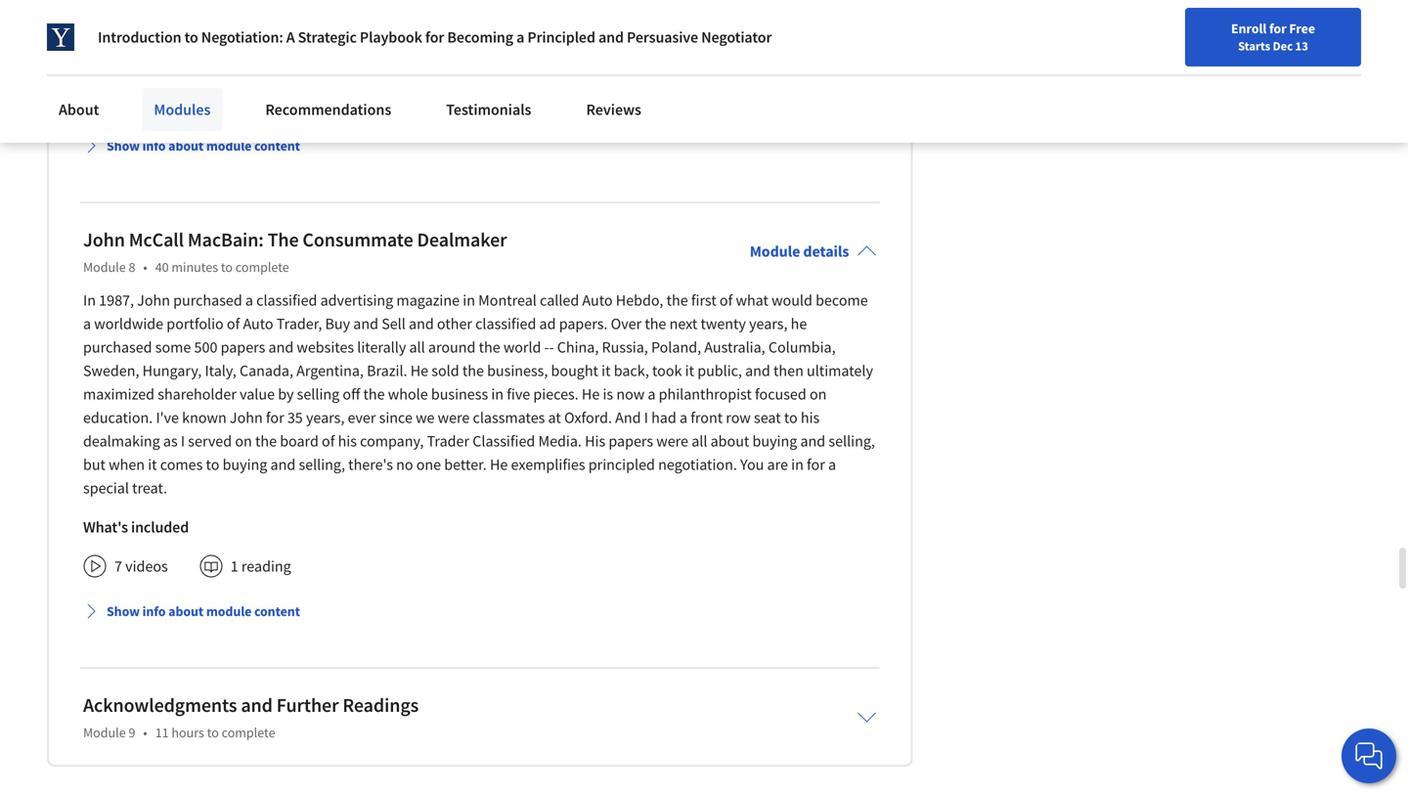 Task type: vqa. For each thing, say whether or not it's contained in the screenshot.
engagement in the By The End Of This Project, You Will Identify The Ins And Outs Of Instagram. This Will Help You Create Content For  The Algorithm, Which Will Enable You To Grow Your Account And Monetize It In The Future. Throughout The Project, You Will Be Able To  To Make The Best Decisions For Your Instagram Account, Along With Applying The Best Tools And Methods To Boost Your Engagement And Reach- In Accordance With The Instagram Algorithm. Moreover, We Will Go Over How To Write An Instagram Bio And We Will Use Different Tools To Create Instagram Story Highlights That Are Essential For Your Business. This Guided Project Is Best For Instagram Users Who Are Looking Towards Growing Their Account And Increasing Their Business Presence Through Instagramin This Project We Will Use Some Free Tools Like Canva, Which Will Help You Make Different Designs Easily And The Best Thing About Canva Is That It'S Free!
no



Task type: locate. For each thing, give the bounding box(es) containing it.
0 vertical spatial all
[[409, 338, 425, 357]]

are up this!
[[614, 0, 635, 9]]

in left 1987,
[[83, 291, 96, 310]]

coursera image
[[23, 16, 148, 47]]

1 horizontal spatial are
[[614, 0, 635, 9]]

the right off
[[363, 385, 385, 404]]

is up introduction to negotiation: a strategic playbook for becoming a principled and persuasive negotiator
[[413, 0, 423, 9]]

2 horizontal spatial we
[[592, 0, 611, 9]]

1 horizontal spatial i
[[644, 408, 648, 428]]

1 vertical spatial selling,
[[299, 455, 345, 475]]

2 horizontal spatial are
[[767, 455, 788, 475]]

classified
[[256, 291, 317, 310], [476, 314, 536, 334]]

all up the negotiation.
[[692, 432, 708, 451]]

1 horizontal spatial you
[[740, 455, 764, 475]]

show notifications image
[[1181, 24, 1205, 48]]

becoming
[[447, 27, 514, 47]]

papers down the 'and'
[[609, 432, 654, 451]]

you inside in this module, we are joined by herb cohen. herb is a negotiation sensei, and we are fortunate to have his insights. he is the author of two classics in negotiation: you can negotiate anything and negotiate this!
[[350, 13, 374, 32]]

buy
[[325, 314, 350, 334]]

for
[[1270, 20, 1287, 37], [425, 27, 444, 47], [266, 408, 284, 428], [807, 455, 825, 475]]

2 horizontal spatial is
[[855, 0, 865, 9]]

auto left trader,
[[243, 314, 274, 334]]

selling, down ultimately
[[829, 432, 875, 451]]

1 vertical spatial •
[[143, 724, 147, 742]]

years, down selling
[[306, 408, 345, 428]]

to inside acknowledgments and further readings module 9 • 11 hours to complete
[[207, 724, 219, 742]]

it left back,
[[602, 361, 611, 381]]

0 horizontal spatial it
[[148, 455, 157, 475]]

0 vertical spatial about
[[711, 432, 750, 451]]

1 vertical spatial auto
[[243, 314, 274, 334]]

21 videos
[[114, 91, 176, 111]]

0 horizontal spatial were
[[438, 408, 470, 428]]

1 horizontal spatial his
[[754, 0, 773, 9]]

known
[[182, 408, 227, 428]]

1 horizontal spatial herb
[[378, 0, 410, 9]]

• right the 9
[[143, 724, 147, 742]]

and down advertising
[[353, 314, 379, 334]]

0 vertical spatial you
[[350, 13, 374, 32]]

details
[[803, 242, 849, 261]]

module details
[[750, 242, 849, 261]]

1 horizontal spatial buying
[[753, 432, 797, 451]]

1 vertical spatial papers
[[609, 432, 654, 451]]

modules link
[[142, 88, 222, 131]]

videos for 21 videos
[[133, 91, 176, 111]]

principled
[[528, 27, 596, 47]]

herb up negotiation:
[[293, 0, 325, 9]]

negotiate left this!
[[561, 13, 625, 32]]

is left now
[[603, 385, 613, 404]]

and down board
[[271, 455, 296, 475]]

persuasive
[[627, 27, 698, 47]]

is right insights.
[[855, 0, 865, 9]]

menu item
[[1035, 20, 1161, 83]]

on
[[810, 385, 827, 404], [235, 432, 252, 451]]

module left the 9
[[83, 724, 126, 742]]

1 horizontal spatial negotiate
[[561, 13, 625, 32]]

and left further on the bottom of the page
[[241, 693, 273, 718]]

herb up the can at the top of page
[[378, 0, 410, 9]]

for up dec
[[1270, 20, 1287, 37]]

1 horizontal spatial john
[[137, 291, 170, 310]]

the left board
[[255, 432, 277, 451]]

yale university image
[[47, 23, 74, 51]]

7
[[114, 557, 122, 576]]

content
[[254, 603, 300, 620]]

to left have
[[702, 0, 716, 9]]

his inside in this module, we are joined by herb cohen. herb is a negotiation sensei, and we are fortunate to have his insights. he is the author of two classics in negotiation: you can negotiate anything and negotiate this!
[[754, 0, 773, 9]]

and up canada,
[[269, 338, 294, 357]]

1 vertical spatial you
[[740, 455, 764, 475]]

cohen.
[[328, 0, 375, 9]]

classified
[[473, 432, 535, 451]]

were up trader
[[438, 408, 470, 428]]

classics
[[199, 13, 249, 32]]

complete inside "john mccall macbain: the consummate dealmaker module 8 • 40 minutes to complete"
[[236, 258, 289, 276]]

0 horizontal spatial selling,
[[299, 455, 345, 475]]

a
[[286, 27, 295, 47]]

consummate
[[303, 228, 413, 252]]

by inside the in 1987, john purchased a classified advertising magazine in montreal called auto hebdo, the first of what would become a worldwide portfolio of auto trader, buy and sell and other classified ad papers. over the next twenty years, he purchased some 500 papers and websites literally all around the world -- china, russia, poland, australia, columbia, sweden, hungary, italy, canada, argentina, brazil. he sold the business, bought it back, took it public, and then ultimately maximized shareholder value by selling off the whole business in five pieces. he is now a philanthropist focused on education. i've known john for 35 years, ever since we were classmates at oxford. and i had a front row seat to his dealmaking as i served on the board of his company, trader classified media. his papers were all about buying and selling, but when it comes to buying and selling, there's no one better. he exemplifies principled negotiation. you are in for a special treat.
[[278, 385, 294, 404]]

are up the classics on the left top of the page
[[206, 0, 227, 9]]

better.
[[444, 455, 487, 475]]

there's
[[348, 455, 393, 475]]

shareholder
[[158, 385, 237, 404]]

all left around
[[409, 338, 425, 357]]

1 vertical spatial were
[[657, 432, 689, 451]]

john inside "john mccall macbain: the consummate dealmaker module 8 • 40 minutes to complete"
[[83, 228, 125, 252]]

0 vertical spatial john
[[83, 228, 125, 252]]

1 • from the top
[[143, 258, 147, 276]]

complete down the
[[236, 258, 289, 276]]

sweden,
[[83, 361, 139, 381]]

0 horizontal spatial his
[[338, 432, 357, 451]]

then
[[774, 361, 804, 381]]

his down "focused"
[[801, 408, 820, 428]]

1 horizontal spatial is
[[603, 385, 613, 404]]

ever
[[348, 408, 376, 428]]

special
[[83, 479, 129, 498]]

his right have
[[754, 0, 773, 9]]

0 vertical spatial were
[[438, 408, 470, 428]]

0 horizontal spatial on
[[235, 432, 252, 451]]

you
[[350, 13, 374, 32], [740, 455, 764, 475]]

australia,
[[705, 338, 766, 357]]

selling, down board
[[299, 455, 345, 475]]

8
[[129, 258, 135, 276]]

1 vertical spatial his
[[801, 408, 820, 428]]

i right 'as'
[[181, 432, 185, 451]]

testimonials link
[[435, 88, 543, 131]]

1 horizontal spatial on
[[810, 385, 827, 404]]

for down ultimately
[[807, 455, 825, 475]]

0 vertical spatial complete
[[236, 258, 289, 276]]

0 vertical spatial on
[[810, 385, 827, 404]]

1 vertical spatial i
[[181, 432, 185, 451]]

buying down seat
[[753, 432, 797, 451]]

poland,
[[651, 338, 701, 357]]

worldwide
[[94, 314, 163, 334]]

china,
[[557, 338, 599, 357]]

1 horizontal spatial we
[[416, 408, 435, 428]]

some
[[155, 338, 191, 357]]

we up two at top
[[184, 0, 203, 9]]

negotiate down negotiation
[[405, 13, 468, 32]]

were down had
[[657, 432, 689, 451]]

years, down what
[[749, 314, 788, 334]]

0 vertical spatial selling,
[[829, 432, 875, 451]]

whole
[[388, 385, 428, 404]]

and left this!
[[599, 27, 624, 47]]

videos
[[133, 91, 176, 111], [125, 557, 168, 576]]

john
[[83, 228, 125, 252], [137, 291, 170, 310], [230, 408, 263, 428]]

about down 'row'
[[711, 432, 750, 451]]

testimonials
[[446, 100, 532, 119]]

when
[[109, 455, 145, 475]]

by up 35
[[278, 385, 294, 404]]

have
[[719, 0, 750, 9]]

are inside the in 1987, john purchased a classified advertising magazine in montreal called auto hebdo, the first of what would become a worldwide portfolio of auto trader, buy and sell and other classified ad papers. over the next twenty years, he purchased some 500 papers and websites literally all around the world -- china, russia, poland, australia, columbia, sweden, hungary, italy, canada, argentina, brazil. he sold the business, bought it back, took it public, and then ultimately maximized shareholder value by selling off the whole business in five pieces. he is now a philanthropist focused on education. i've known john for 35 years, ever since we were classmates at oxford. and i had a front row seat to his dealmaking as i served on the board of his company, trader classified media. his papers were all about buying and selling, but when it comes to buying and selling, there's no one better. he exemplifies principled negotiation. you are in for a special treat.
[[767, 455, 788, 475]]

exemplifies
[[511, 455, 585, 475]]

john up 'worldwide'
[[137, 291, 170, 310]]

minutes
[[172, 258, 218, 276]]

but
[[83, 455, 106, 475]]

0 vertical spatial in
[[83, 0, 96, 9]]

0 horizontal spatial buying
[[223, 455, 267, 475]]

videos right 21
[[133, 91, 176, 111]]

0 vertical spatial videos
[[133, 91, 176, 111]]

9
[[129, 724, 135, 742]]

papers up italy,
[[221, 338, 265, 357]]

1 vertical spatial by
[[278, 385, 294, 404]]

we down whole on the left of page
[[416, 408, 435, 428]]

0 horizontal spatial years,
[[306, 408, 345, 428]]

2 negotiate from the left
[[561, 13, 625, 32]]

2 vertical spatial john
[[230, 408, 263, 428]]

module
[[750, 242, 800, 261], [83, 258, 126, 276], [83, 724, 126, 742]]

in inside the in 1987, john purchased a classified advertising magazine in montreal called auto hebdo, the first of what would become a worldwide portfolio of auto trader, buy and sell and other classified ad papers. over the next twenty years, he purchased some 500 papers and websites literally all around the world -- china, russia, poland, australia, columbia, sweden, hungary, italy, canada, argentina, brazil. he sold the business, bought it back, took it public, and then ultimately maximized shareholder value by selling off the whole business in five pieces. he is now a philanthropist focused on education. i've known john for 35 years, ever since we were classmates at oxford. and i had a front row seat to his dealmaking as i served on the board of his company, trader classified media. his papers were all about buying and selling, but when it comes to buying and selling, there's no one better. he exemplifies principled negotiation. you are in for a special treat.
[[83, 291, 96, 310]]

back,
[[614, 361, 649, 381]]

company,
[[360, 432, 424, 451]]

his down ever
[[338, 432, 357, 451]]

insights.
[[776, 0, 830, 9]]

1 horizontal spatial selling,
[[829, 432, 875, 451]]

module
[[206, 603, 252, 620]]

a right had
[[680, 408, 688, 428]]

the inside in this module, we are joined by herb cohen. herb is a negotiation sensei, and we are fortunate to have his insights. he is the author of two classics in negotiation: you can negotiate anything and negotiate this!
[[83, 13, 105, 32]]

you down 'row'
[[740, 455, 764, 475]]

on down ultimately
[[810, 385, 827, 404]]

0 horizontal spatial is
[[413, 0, 423, 9]]

about right info
[[168, 603, 204, 620]]

0 horizontal spatial negotiate
[[405, 13, 468, 32]]

in down joined
[[252, 13, 265, 32]]

what's
[[83, 518, 128, 537]]

i left had
[[644, 408, 648, 428]]

around
[[428, 338, 476, 357]]

in inside in this module, we are joined by herb cohen. herb is a negotiation sensei, and we are fortunate to have his insights. he is the author of two classics in negotiation: you can negotiate anything and negotiate this!
[[252, 13, 265, 32]]

1 horizontal spatial auto
[[582, 291, 613, 310]]

-
[[544, 338, 549, 357], [549, 338, 554, 357]]

of down module,
[[155, 13, 168, 32]]

1 vertical spatial videos
[[125, 557, 168, 576]]

1 vertical spatial in
[[83, 291, 96, 310]]

and
[[615, 408, 641, 428]]

had
[[652, 408, 677, 428]]

module left details
[[750, 242, 800, 261]]

1 horizontal spatial years,
[[749, 314, 788, 334]]

trader
[[427, 432, 470, 451]]

2 in from the top
[[83, 291, 96, 310]]

videos right '7'
[[125, 557, 168, 576]]

it
[[602, 361, 611, 381], [685, 361, 694, 381], [148, 455, 157, 475]]

0 vertical spatial his
[[754, 0, 773, 9]]

selling
[[297, 385, 340, 404]]

about
[[711, 432, 750, 451], [168, 603, 204, 620]]

are down seat
[[767, 455, 788, 475]]

0 horizontal spatial i
[[181, 432, 185, 451]]

0 horizontal spatial purchased
[[83, 338, 152, 357]]

dealmaker
[[417, 228, 507, 252]]

in left this
[[83, 0, 96, 9]]

0 vertical spatial classified
[[256, 291, 317, 310]]

two
[[171, 13, 196, 32]]

1 vertical spatial complete
[[222, 724, 275, 742]]

auto up papers.
[[582, 291, 613, 310]]

can
[[377, 13, 402, 32]]

it right took
[[685, 361, 694, 381]]

the down this
[[83, 13, 105, 32]]

served
[[188, 432, 232, 451]]

2 horizontal spatial it
[[685, 361, 694, 381]]

0 horizontal spatial herb
[[293, 0, 325, 9]]

selling,
[[829, 432, 875, 451], [299, 455, 345, 475]]

and down "focused"
[[801, 432, 826, 451]]

oxford.
[[564, 408, 612, 428]]

john left "mccall"
[[83, 228, 125, 252]]

a up introduction to negotiation: a strategic playbook for becoming a principled and persuasive negotiator
[[426, 0, 434, 9]]

1 vertical spatial about
[[168, 603, 204, 620]]

on right served
[[235, 432, 252, 451]]

0 vertical spatial papers
[[221, 338, 265, 357]]

five
[[507, 385, 530, 404]]

a inside in this module, we are joined by herb cohen. herb is a negotiation sensei, and we are fortunate to have his insights. he is the author of two classics in negotiation: you can negotiate anything and negotiate this!
[[426, 0, 434, 9]]

purchased up portfolio
[[173, 291, 242, 310]]

off
[[343, 385, 360, 404]]

1 horizontal spatial were
[[657, 432, 689, 451]]

• right 8
[[143, 258, 147, 276]]

in down "focused"
[[791, 455, 804, 475]]

and inside acknowledgments and further readings module 9 • 11 hours to complete
[[241, 693, 273, 718]]

negotiate
[[405, 13, 468, 32], [561, 13, 625, 32]]

classified down montreal
[[476, 314, 536, 334]]

1 in from the top
[[83, 0, 96, 9]]

11
[[155, 724, 169, 742]]

0 vertical spatial buying
[[753, 432, 797, 451]]

0 horizontal spatial you
[[350, 13, 374, 32]]

0 vertical spatial by
[[274, 0, 290, 9]]

in
[[83, 0, 96, 9], [83, 291, 96, 310]]

2 - from the left
[[549, 338, 554, 357]]

other
[[437, 314, 472, 334]]

classified up trader,
[[256, 291, 317, 310]]

by up negotiation:
[[274, 0, 290, 9]]

purchased
[[173, 291, 242, 310], [83, 338, 152, 357]]

1 horizontal spatial all
[[692, 432, 708, 451]]

he right insights.
[[834, 0, 852, 9]]

1 vertical spatial years,
[[306, 408, 345, 428]]

auto
[[582, 291, 613, 310], [243, 314, 274, 334]]

a down ultimately
[[828, 455, 836, 475]]

1 horizontal spatial classified
[[476, 314, 536, 334]]

macbain:
[[188, 228, 264, 252]]

and left then
[[745, 361, 771, 381]]

a down sensei,
[[517, 27, 525, 47]]

40
[[155, 258, 169, 276]]

to right 'hours'
[[207, 724, 219, 742]]

in inside in this module, we are joined by herb cohen. herb is a negotiation sensei, and we are fortunate to have his insights. he is the author of two classics in negotiation: you can negotiate anything and negotiate this!
[[83, 0, 96, 9]]

21
[[114, 91, 130, 111]]

1 horizontal spatial about
[[711, 432, 750, 451]]

buying
[[753, 432, 797, 451], [223, 455, 267, 475]]

the left world on the left of the page
[[479, 338, 500, 357]]

0 horizontal spatial we
[[184, 0, 203, 9]]

purchased up sweden,
[[83, 338, 152, 357]]

you down cohen.
[[350, 13, 374, 32]]

to down the macbain:
[[221, 258, 233, 276]]

2 vertical spatial his
[[338, 432, 357, 451]]

0 vertical spatial •
[[143, 258, 147, 276]]

2 • from the top
[[143, 724, 147, 742]]

he
[[834, 0, 852, 9], [411, 361, 429, 381], [582, 385, 600, 404], [490, 455, 508, 475]]

recommendations link
[[254, 88, 403, 131]]

None search field
[[279, 12, 602, 51]]

italy,
[[205, 361, 237, 381]]

0 vertical spatial purchased
[[173, 291, 242, 310]]

maximized
[[83, 385, 155, 404]]

module left 8
[[83, 258, 126, 276]]

0 horizontal spatial about
[[168, 603, 204, 620]]

by
[[274, 0, 290, 9], [278, 385, 294, 404]]

0 horizontal spatial john
[[83, 228, 125, 252]]

1 vertical spatial on
[[235, 432, 252, 451]]

0 horizontal spatial papers
[[221, 338, 265, 357]]

0 vertical spatial years,
[[749, 314, 788, 334]]

2 horizontal spatial his
[[801, 408, 820, 428]]

of right first
[[720, 291, 733, 310]]



Task type: describe. For each thing, give the bounding box(es) containing it.
for right playbook
[[425, 27, 444, 47]]

his
[[585, 432, 606, 451]]

treat.
[[132, 479, 167, 498]]

0 horizontal spatial auto
[[243, 314, 274, 334]]

1 herb from the left
[[293, 0, 325, 9]]

joined
[[230, 0, 271, 9]]

world
[[504, 338, 541, 357]]

become
[[816, 291, 868, 310]]

13
[[1296, 38, 1309, 54]]

of right portfolio
[[227, 314, 240, 334]]

the
[[268, 228, 299, 252]]

1 vertical spatial classified
[[476, 314, 536, 334]]

by inside in this module, we are joined by herb cohen. herb is a negotiation sensei, and we are fortunate to have his insights. he is the author of two classics in negotiation: you can negotiate anything and negotiate this!
[[274, 0, 290, 9]]

fortunate
[[638, 0, 699, 9]]

reading
[[242, 557, 291, 576]]

dealmaking
[[83, 432, 160, 451]]

complete inside acknowledgments and further readings module 9 • 11 hours to complete
[[222, 724, 275, 742]]

what's included
[[83, 518, 189, 537]]

chat with us image
[[1354, 740, 1385, 772]]

russia,
[[602, 338, 648, 357]]

1 horizontal spatial purchased
[[173, 291, 242, 310]]

papers.
[[559, 314, 608, 334]]

show info about module content button
[[75, 594, 308, 629]]

enroll for free starts dec 13
[[1232, 20, 1316, 54]]

1 negotiate from the left
[[405, 13, 468, 32]]

module inside acknowledgments and further readings module 9 • 11 hours to complete
[[83, 724, 126, 742]]

and down sensei,
[[533, 13, 558, 32]]

a down the macbain:
[[245, 291, 253, 310]]

0 vertical spatial i
[[644, 408, 648, 428]]

1 vertical spatial all
[[692, 432, 708, 451]]

1 vertical spatial purchased
[[83, 338, 152, 357]]

would
[[772, 291, 813, 310]]

0 vertical spatial auto
[[582, 291, 613, 310]]

twenty
[[701, 314, 746, 334]]

mccall
[[129, 228, 184, 252]]

he
[[791, 314, 807, 334]]

strategic
[[298, 27, 357, 47]]

0 horizontal spatial classified
[[256, 291, 317, 310]]

anything
[[472, 13, 530, 32]]

sold
[[432, 361, 459, 381]]

at
[[548, 408, 561, 428]]

of right board
[[322, 432, 335, 451]]

to inside "john mccall macbain: the consummate dealmaker module 8 • 40 minutes to complete"
[[221, 258, 233, 276]]

he inside in this module, we are joined by herb cohen. herb is a negotiation sensei, and we are fortunate to have his insights. he is the author of two classics in negotiation: you can negotiate anything and negotiate this!
[[834, 0, 852, 9]]

1 - from the left
[[544, 338, 549, 357]]

show info about module content
[[107, 603, 300, 620]]

public,
[[698, 361, 742, 381]]

further
[[277, 693, 339, 718]]

front
[[691, 408, 723, 428]]

about link
[[47, 88, 111, 131]]

info about module content element
[[83, 121, 877, 175]]

he down the classified
[[490, 455, 508, 475]]

hungary,
[[142, 361, 202, 381]]

now
[[617, 385, 645, 404]]

he up oxford. at the left bottom of the page
[[582, 385, 600, 404]]

of inside in this module, we are joined by herb cohen. herb is a negotiation sensei, and we are fortunate to have his insights. he is the author of two classics in negotiation: you can negotiate anything and negotiate this!
[[155, 13, 168, 32]]

you inside the in 1987, john purchased a classified advertising magazine in montreal called auto hebdo, the first of what would become a worldwide portfolio of auto trader, buy and sell and other classified ad papers. over the next twenty years, he purchased some 500 papers and websites literally all around the world -- china, russia, poland, australia, columbia, sweden, hungary, italy, canada, argentina, brazil. he sold the business, bought it back, took it public, and then ultimately maximized shareholder value by selling off the whole business in five pieces. he is now a philanthropist focused on education. i've known john for 35 years, ever since we were classmates at oxford. and i had a front row seat to his dealmaking as i served on the board of his company, trader classified media. his papers were all about buying and selling, but when it comes to buying and selling, there's no one better. he exemplifies principled negotiation. you are in for a special treat.
[[740, 455, 764, 475]]

for left 35
[[266, 408, 284, 428]]

to down served
[[206, 455, 219, 475]]

• inside acknowledgments and further readings module 9 • 11 hours to complete
[[143, 724, 147, 742]]

the left next
[[645, 314, 666, 334]]

portfolio
[[167, 314, 224, 334]]

and up principled
[[564, 0, 589, 9]]

this
[[99, 0, 123, 9]]

1 horizontal spatial it
[[602, 361, 611, 381]]

and down magazine
[[409, 314, 434, 334]]

in left five at the left of page
[[491, 385, 504, 404]]

dec
[[1273, 38, 1293, 54]]

pieces.
[[533, 385, 579, 404]]

the up business
[[463, 361, 484, 381]]

module inside "john mccall macbain: the consummate dealmaker module 8 • 40 minutes to complete"
[[83, 258, 126, 276]]

readings
[[343, 693, 419, 718]]

to inside in this module, we are joined by herb cohen. herb is a negotiation sensei, and we are fortunate to have his insights. he is the author of two classics in negotiation: you can negotiate anything and negotiate this!
[[702, 0, 716, 9]]

since
[[379, 408, 413, 428]]

education.
[[83, 408, 153, 428]]

websites
[[297, 338, 354, 357]]

he left sold on the left top
[[411, 361, 429, 381]]

starts
[[1238, 38, 1271, 54]]

introduction
[[98, 27, 181, 47]]

a right now
[[648, 385, 656, 404]]

in for in 1987, john purchased a classified advertising magazine in montreal called auto hebdo, the first of what would become a worldwide portfolio of auto trader, buy and sell and other classified ad papers. over the next twenty years, he purchased some 500 papers and websites literally all around the world -- china, russia, poland, australia, columbia, sweden, hungary, italy, canada, argentina, brazil. he sold the business, bought it back, took it public, and then ultimately maximized shareholder value by selling off the whole business in five pieces. he is now a philanthropist focused on education. i've known john for 35 years, ever since we were classmates at oxford. and i had a front row seat to his dealmaking as i served on the board of his company, trader classified media. his papers were all about buying and selling, but when it comes to buying and selling, there's no one better. he exemplifies principled negotiation. you are in for a special treat.
[[83, 291, 96, 310]]

in up "other"
[[463, 291, 475, 310]]

for inside enroll for free starts dec 13
[[1270, 20, 1287, 37]]

bought
[[551, 361, 599, 381]]

introduction to negotiation: a strategic playbook for becoming a principled and persuasive negotiator
[[98, 27, 772, 47]]

columbia,
[[769, 338, 836, 357]]

2 herb from the left
[[378, 0, 410, 9]]

included
[[131, 518, 189, 537]]

called
[[540, 291, 579, 310]]

a left 'worldwide'
[[83, 314, 91, 334]]

7 videos
[[114, 557, 168, 576]]

35
[[287, 408, 303, 428]]

about
[[59, 100, 99, 119]]

videos for 7 videos
[[125, 557, 168, 576]]

ultimately
[[807, 361, 873, 381]]

business,
[[487, 361, 548, 381]]

as
[[163, 432, 178, 451]]

to left the classics on the left top of the page
[[184, 27, 198, 47]]

principled
[[589, 455, 655, 475]]

show
[[107, 603, 140, 620]]

about inside the in 1987, john purchased a classified advertising magazine in montreal called auto hebdo, the first of what would become a worldwide portfolio of auto trader, buy and sell and other classified ad papers. over the next twenty years, he purchased some 500 papers and websites literally all around the world -- china, russia, poland, australia, columbia, sweden, hungary, italy, canada, argentina, brazil. he sold the business, bought it back, took it public, and then ultimately maximized shareholder value by selling off the whole business in five pieces. he is now a philanthropist focused on education. i've known john for 35 years, ever since we were classmates at oxford. and i had a front row seat to his dealmaking as i served on the board of his company, trader classified media. his papers were all about buying and selling, but when it comes to buying and selling, there's no one better. he exemplifies principled negotiation. you are in for a special treat.
[[711, 432, 750, 451]]

1 reading
[[231, 557, 291, 576]]

1 vertical spatial buying
[[223, 455, 267, 475]]

ad
[[539, 314, 556, 334]]

• inside "john mccall macbain: the consummate dealmaker module 8 • 40 minutes to complete"
[[143, 258, 147, 276]]

about inside dropdown button
[[168, 603, 204, 620]]

1987,
[[99, 291, 134, 310]]

value
[[240, 385, 275, 404]]

negotiation.
[[658, 455, 737, 475]]

montreal
[[478, 291, 537, 310]]

2 horizontal spatial john
[[230, 408, 263, 428]]

the up next
[[667, 291, 688, 310]]

1 vertical spatial john
[[137, 291, 170, 310]]

1 horizontal spatial papers
[[609, 432, 654, 451]]

reviews
[[586, 100, 642, 119]]

0 horizontal spatial are
[[206, 0, 227, 9]]

no
[[396, 455, 413, 475]]

sell
[[382, 314, 406, 334]]

in for in this module, we are joined by herb cohen. herb is a negotiation sensei, and we are fortunate to have his insights. he is the author of two classics in negotiation: you can negotiate anything and negotiate this!
[[83, 0, 96, 9]]

is inside the in 1987, john purchased a classified advertising magazine in montreal called auto hebdo, the first of what would become a worldwide portfolio of auto trader, buy and sell and other classified ad papers. over the next twenty years, he purchased some 500 papers and websites literally all around the world -- china, russia, poland, australia, columbia, sweden, hungary, italy, canada, argentina, brazil. he sold the business, bought it back, took it public, and then ultimately maximized shareholder value by selling off the whole business in five pieces. he is now a philanthropist focused on education. i've known john for 35 years, ever since we were classmates at oxford. and i had a front row seat to his dealmaking as i served on the board of his company, trader classified media. his papers were all about buying and selling, but when it comes to buying and selling, there's no one better. he exemplifies principled negotiation. you are in for a special treat.
[[603, 385, 613, 404]]

we inside the in 1987, john purchased a classified advertising magazine in montreal called auto hebdo, the first of what would become a worldwide portfolio of auto trader, buy and sell and other classified ad papers. over the next twenty years, he purchased some 500 papers and websites literally all around the world -- china, russia, poland, australia, columbia, sweden, hungary, italy, canada, argentina, brazil. he sold the business, bought it back, took it public, and then ultimately maximized shareholder value by selling off the whole business in five pieces. he is now a philanthropist focused on education. i've known john for 35 years, ever since we were classmates at oxford. and i had a front row seat to his dealmaking as i served on the board of his company, trader classified media. his papers were all about buying and selling, but when it comes to buying and selling, there's no one better. he exemplifies principled negotiation. you are in for a special treat.
[[416, 408, 435, 428]]

over
[[611, 314, 642, 334]]

classmates
[[473, 408, 545, 428]]

0 horizontal spatial all
[[409, 338, 425, 357]]

to right seat
[[784, 408, 798, 428]]

500
[[194, 338, 218, 357]]

modules
[[154, 100, 211, 119]]

magazine
[[397, 291, 460, 310]]

trader,
[[277, 314, 322, 334]]

author
[[108, 13, 152, 32]]



